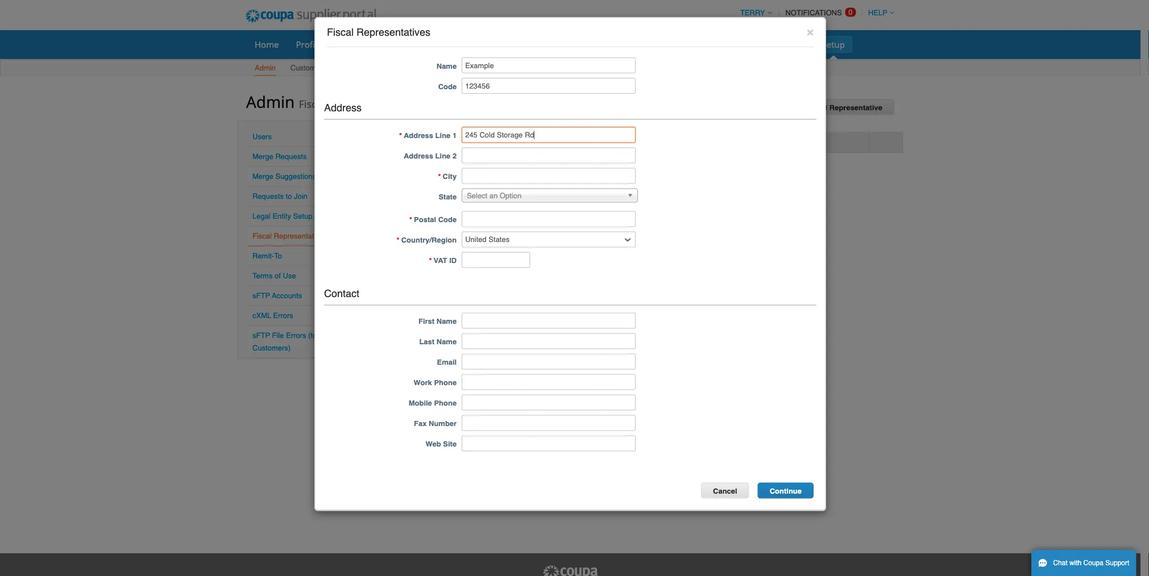 Task type: vqa. For each thing, say whether or not it's contained in the screenshot.
File
yes



Task type: locate. For each thing, give the bounding box(es) containing it.
fiscal representatives down legal entity setup
[[252, 232, 327, 241]]

errors inside 'sftp file errors (to customers)'
[[286, 332, 306, 340]]

name right last
[[437, 338, 457, 346]]

2 line from the top
[[435, 152, 451, 160]]

invoices link
[[507, 36, 553, 53]]

continue button
[[758, 483, 814, 499]]

requests left to
[[252, 192, 284, 201]]

merge for merge suggestions
[[252, 172, 273, 181]]

setup down join
[[293, 212, 312, 221]]

sftp inside 'sftp file errors (to customers)'
[[252, 332, 270, 340]]

name
[[437, 62, 457, 70], [437, 317, 457, 326], [437, 338, 457, 346]]

use
[[283, 272, 296, 280]]

name right the first
[[437, 317, 457, 326]]

tax id
[[576, 138, 597, 147]]

1 sftp from the top
[[252, 292, 270, 300]]

coupa supplier portal image
[[238, 2, 384, 30], [542, 565, 599, 577]]

country/region up the 2
[[438, 138, 493, 147]]

1 vertical spatial address
[[404, 131, 433, 140]]

0 vertical spatial merge
[[252, 152, 273, 161]]

fax number
[[414, 420, 457, 428]]

* address line 1
[[399, 131, 457, 140]]

1 vertical spatial requests
[[252, 192, 284, 201]]

1 phone from the top
[[434, 379, 457, 387]]

address up address line 2
[[404, 131, 433, 140]]

terms
[[252, 272, 273, 280]]

0 vertical spatial phone
[[434, 379, 457, 387]]

2 phone from the top
[[434, 399, 457, 408]]

Address Line 2 text field
[[462, 148, 636, 164]]

0 vertical spatial representatives
[[357, 26, 431, 38]]

0 vertical spatial admin
[[255, 64, 276, 72]]

0 horizontal spatial coupa supplier portal image
[[238, 2, 384, 30]]

admin fiscal representatives
[[246, 91, 405, 112]]

name for first name
[[437, 317, 457, 326]]

* for * address line 1
[[399, 131, 402, 140]]

2 name from the top
[[437, 317, 457, 326]]

admin down the home link at the top left of the page
[[255, 64, 276, 72]]

2
[[453, 152, 457, 160]]

phone up number on the bottom of page
[[434, 399, 457, 408]]

None text field
[[462, 127, 636, 143], [462, 252, 530, 268], [462, 127, 636, 143], [462, 252, 530, 268]]

* for * vat id
[[429, 257, 432, 265]]

last
[[419, 338, 435, 346]]

merge for merge requests
[[252, 152, 273, 161]]

continue
[[770, 487, 802, 496]]

orders link
[[331, 36, 374, 53]]

2 horizontal spatial setup
[[822, 38, 845, 50]]

* for * postal code
[[409, 216, 412, 224]]

vat
[[434, 257, 447, 265]]

0 vertical spatial address
[[324, 102, 362, 114]]

1 vertical spatial merge
[[252, 172, 273, 181]]

country/region down postal
[[401, 236, 457, 245]]

admin for admin
[[255, 64, 276, 72]]

2 merge from the top
[[252, 172, 273, 181]]

representative
[[830, 103, 883, 112]]

tax
[[576, 138, 588, 147]]

ons
[[791, 38, 805, 50]]

2 vertical spatial name
[[437, 338, 457, 346]]

1 vertical spatial code
[[438, 216, 457, 224]]

merge
[[252, 152, 273, 161], [252, 172, 273, 181]]

chat
[[1053, 560, 1068, 568]]

fiscal up orders
[[327, 26, 354, 38]]

address for address
[[324, 102, 362, 114]]

First Name text field
[[462, 313, 636, 329]]

1 vertical spatial sftp
[[252, 332, 270, 340]]

sftp accounts
[[252, 292, 302, 300]]

sftp file errors (to customers)
[[252, 332, 317, 353]]

home
[[255, 38, 279, 50]]

*
[[399, 131, 402, 140], [438, 172, 441, 181], [409, 216, 412, 224], [397, 236, 400, 245], [429, 257, 432, 265]]

postal
[[414, 216, 436, 224]]

code right postal
[[438, 216, 457, 224]]

setup right customer
[[325, 64, 344, 72]]

errors left (to
[[286, 332, 306, 340]]

file
[[272, 332, 284, 340]]

to
[[274, 252, 282, 260]]

0 vertical spatial code
[[438, 82, 457, 91]]

admin link
[[254, 61, 276, 76]]

terms of use
[[252, 272, 296, 280]]

state
[[439, 193, 457, 201]]

0 vertical spatial line
[[435, 131, 451, 140]]

1 vertical spatial admin
[[246, 91, 295, 112]]

None text field
[[462, 168, 636, 184], [462, 211, 636, 227], [462, 168, 636, 184], [462, 211, 636, 227]]

1 vertical spatial country/region
[[401, 236, 457, 245]]

fiscal representatives up orders
[[327, 26, 431, 38]]

business performance
[[614, 38, 703, 50]]

id
[[590, 138, 597, 147], [449, 257, 457, 265]]

2 vertical spatial address
[[404, 152, 433, 160]]

admin
[[255, 64, 276, 72], [246, 91, 295, 112]]

phone
[[434, 379, 457, 387], [434, 399, 457, 408]]

merge down users link
[[252, 152, 273, 161]]

sftp file errors (to customers) link
[[252, 332, 317, 353]]

requests up suggestions
[[275, 152, 307, 161]]

×
[[807, 25, 814, 38]]

number
[[429, 420, 457, 428]]

service/time
[[384, 38, 435, 50]]

1 name from the top
[[437, 62, 457, 70]]

requests to join
[[252, 192, 308, 201]]

errors down accounts
[[273, 312, 293, 320]]

cancel
[[713, 487, 737, 496]]

cxml errors link
[[252, 312, 293, 320]]

2 code from the top
[[438, 216, 457, 224]]

address
[[324, 102, 362, 114], [404, 131, 433, 140], [404, 152, 433, 160]]

id right tax at the top right of page
[[590, 138, 597, 147]]

Name text field
[[462, 57, 636, 73]]

0 vertical spatial name
[[437, 62, 457, 70]]

2 vertical spatial setup
[[293, 212, 312, 221]]

1 vertical spatial representatives
[[328, 97, 405, 111]]

fiscal representatives
[[327, 26, 431, 38], [252, 232, 327, 241]]

admin for admin fiscal representatives
[[246, 91, 295, 112]]

merge down merge requests
[[252, 172, 273, 181]]

line left 1
[[435, 131, 451, 140]]

admin inside admin link
[[255, 64, 276, 72]]

line left the 2
[[435, 152, 451, 160]]

cancel button
[[701, 483, 749, 499]]

legal entity setup link
[[252, 212, 312, 221]]

remit-
[[252, 252, 274, 260]]

name down sheets
[[437, 62, 457, 70]]

fiscal
[[327, 26, 354, 38], [299, 97, 325, 111], [807, 103, 827, 112], [252, 232, 272, 241]]

sftp up customers)
[[252, 332, 270, 340]]

* for * country/region
[[397, 236, 400, 245]]

1 horizontal spatial setup
[[325, 64, 344, 72]]

add
[[790, 103, 804, 112]]

phone down email
[[434, 379, 457, 387]]

1 vertical spatial line
[[435, 152, 451, 160]]

Work Phone text field
[[462, 374, 636, 390]]

id right vat
[[449, 257, 457, 265]]

city
[[443, 172, 457, 181]]

catalogs
[[563, 38, 597, 50]]

address down * address line 1
[[404, 152, 433, 160]]

1 vertical spatial errors
[[286, 332, 306, 340]]

0 vertical spatial fiscal representatives
[[327, 26, 431, 38]]

1
[[453, 131, 457, 140]]

1 vertical spatial setup
[[325, 64, 344, 72]]

* vat id
[[429, 257, 457, 265]]

code
[[438, 82, 457, 91], [438, 216, 457, 224]]

1 horizontal spatial coupa supplier portal image
[[542, 565, 599, 577]]

sftp for sftp accounts
[[252, 292, 270, 300]]

customer setup link
[[290, 61, 344, 76]]

address line 2
[[404, 152, 457, 160]]

0 vertical spatial coupa supplier portal image
[[238, 2, 384, 30]]

add-ons link
[[765, 36, 812, 53]]

1 vertical spatial fiscal representatives
[[252, 232, 327, 241]]

admin down admin link
[[246, 91, 295, 112]]

code down sheets
[[438, 82, 457, 91]]

1 vertical spatial phone
[[434, 399, 457, 408]]

add fiscal representative
[[790, 103, 883, 112]]

1 code from the top
[[438, 82, 457, 91]]

setup right × at right
[[822, 38, 845, 50]]

catalogs link
[[556, 36, 604, 53]]

0 horizontal spatial setup
[[293, 212, 312, 221]]

remit-to link
[[252, 252, 282, 260]]

sftp up 'cxml'
[[252, 292, 270, 300]]

setup
[[822, 38, 845, 50], [325, 64, 344, 72], [293, 212, 312, 221]]

0 vertical spatial sftp
[[252, 292, 270, 300]]

fiscal representatives link
[[252, 232, 327, 241]]

name for last name
[[437, 338, 457, 346]]

× button
[[807, 25, 814, 38]]

legal
[[252, 212, 271, 221]]

address down the customer setup link
[[324, 102, 362, 114]]

errors
[[273, 312, 293, 320], [286, 332, 306, 340]]

Web Site text field
[[462, 436, 636, 452]]

3 name from the top
[[437, 338, 457, 346]]

fiscal down the customer setup link
[[299, 97, 325, 111]]

terms of use link
[[252, 272, 296, 280]]

fax
[[414, 420, 427, 428]]

line
[[435, 131, 451, 140], [435, 152, 451, 160]]

2 sftp from the top
[[252, 332, 270, 340]]

1 vertical spatial coupa supplier portal image
[[542, 565, 599, 577]]

fiscal down legal
[[252, 232, 272, 241]]

1 horizontal spatial id
[[590, 138, 597, 147]]

0 vertical spatial country/region
[[438, 138, 493, 147]]

contact
[[324, 288, 359, 299]]

first
[[419, 317, 435, 326]]

Email text field
[[462, 354, 636, 370]]

1 vertical spatial id
[[449, 257, 457, 265]]

1 merge from the top
[[252, 152, 273, 161]]

1 vertical spatial name
[[437, 317, 457, 326]]



Task type: describe. For each thing, give the bounding box(es) containing it.
representatives inside the admin fiscal representatives
[[328, 97, 405, 111]]

cxml
[[252, 312, 271, 320]]

business
[[614, 38, 649, 50]]

entity
[[273, 212, 291, 221]]

Mobile Phone text field
[[462, 395, 636, 411]]

of
[[275, 272, 281, 280]]

invoices
[[514, 38, 546, 50]]

support
[[1106, 560, 1130, 568]]

sftp for sftp file errors (to customers)
[[252, 332, 270, 340]]

legal entity setup
[[252, 212, 312, 221]]

suggestions
[[275, 172, 316, 181]]

Fax Number text field
[[462, 415, 636, 431]]

fiscal inside the admin fiscal representatives
[[299, 97, 325, 111]]

an
[[490, 192, 498, 200]]

select an option
[[467, 192, 522, 200]]

add-
[[772, 38, 791, 50]]

service/time sheets
[[384, 38, 463, 50]]

email
[[437, 358, 457, 367]]

* postal code
[[409, 216, 457, 224]]

requests to join link
[[252, 192, 308, 201]]

* country/region
[[397, 236, 457, 245]]

asn link
[[473, 36, 504, 53]]

sourcing link
[[713, 36, 762, 53]]

(to
[[308, 332, 317, 340]]

work phone
[[414, 379, 457, 387]]

0 horizontal spatial id
[[449, 257, 457, 265]]

add fiscal representative link
[[778, 99, 894, 115]]

0 vertical spatial requests
[[275, 152, 307, 161]]

1 line from the top
[[435, 131, 451, 140]]

profile link
[[289, 36, 329, 53]]

setup link
[[815, 36, 852, 53]]

* city
[[438, 172, 457, 181]]

business performance link
[[607, 36, 711, 53]]

phone for mobile phone
[[434, 399, 457, 408]]

work
[[414, 379, 432, 387]]

orders
[[339, 38, 366, 50]]

customer
[[290, 64, 322, 72]]

merge suggestions link
[[252, 172, 316, 181]]

users link
[[252, 132, 272, 141]]

service/time sheets link
[[376, 36, 471, 53]]

select
[[467, 192, 488, 200]]

Code text field
[[462, 78, 636, 94]]

add-ons
[[772, 38, 805, 50]]

to
[[286, 192, 292, 201]]

cxml errors
[[252, 312, 293, 320]]

mobile
[[409, 399, 432, 408]]

2 vertical spatial representatives
[[274, 232, 327, 241]]

remit-to
[[252, 252, 282, 260]]

mobile phone
[[409, 399, 457, 408]]

0 vertical spatial errors
[[273, 312, 293, 320]]

address for address line 2
[[404, 152, 433, 160]]

select an option link
[[462, 189, 638, 203]]

merge suggestions
[[252, 172, 316, 181]]

chat with coupa support button
[[1032, 550, 1136, 577]]

web site
[[426, 440, 457, 449]]

merge requests link
[[252, 152, 307, 161]]

accounts
[[272, 292, 302, 300]]

customers)
[[252, 344, 291, 353]]

0 vertical spatial id
[[590, 138, 597, 147]]

site
[[443, 440, 457, 449]]

0 vertical spatial setup
[[822, 38, 845, 50]]

* for * city
[[438, 172, 441, 181]]

chat with coupa support
[[1053, 560, 1130, 568]]

fiscal right add
[[807, 103, 827, 112]]

home link
[[247, 36, 286, 53]]

join
[[294, 192, 308, 201]]

Last Name text field
[[462, 333, 636, 349]]

web
[[426, 440, 441, 449]]

merge requests
[[252, 152, 307, 161]]

first name
[[419, 317, 457, 326]]

last name
[[419, 338, 457, 346]]

sourcing
[[720, 38, 755, 50]]

asn
[[480, 38, 497, 50]]

option
[[500, 192, 522, 200]]

users
[[252, 132, 272, 141]]

sftp accounts link
[[252, 292, 302, 300]]

phone for work phone
[[434, 379, 457, 387]]

profile
[[296, 38, 322, 50]]

coupa
[[1084, 560, 1104, 568]]



